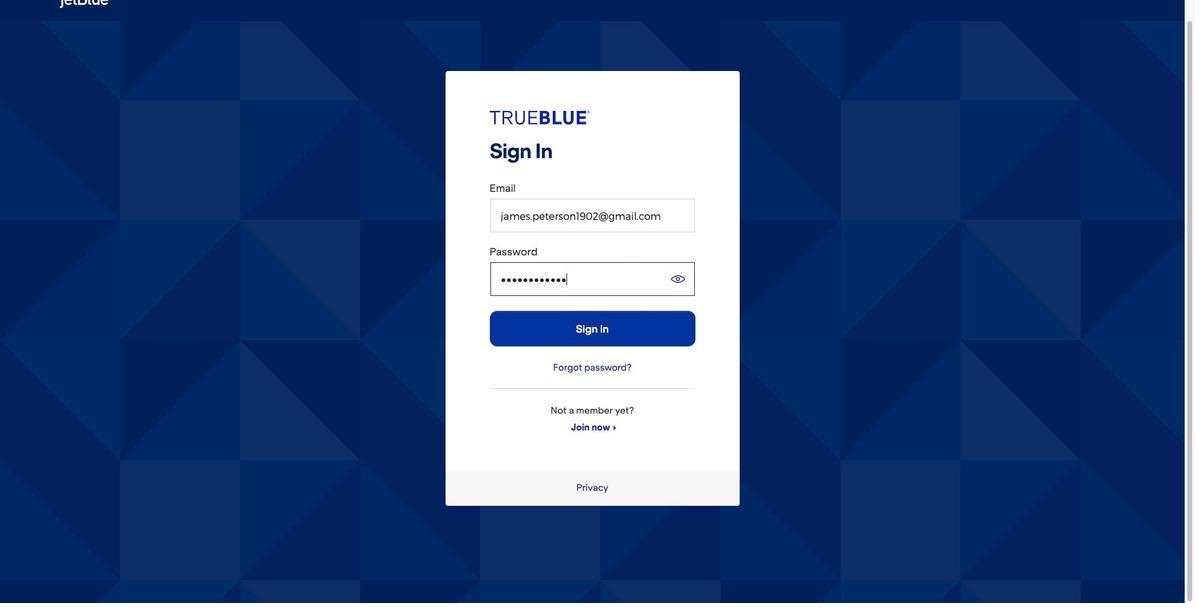 Task type: describe. For each thing, give the bounding box(es) containing it.
logo image
[[490, 111, 590, 125]]

jetblue home image
[[60, 0, 110, 10]]



Task type: locate. For each thing, give the bounding box(es) containing it.
None text field
[[490, 199, 695, 233]]

None submit
[[490, 311, 695, 347]]

None password field
[[490, 262, 695, 296]]



Task type: vqa. For each thing, say whether or not it's contained in the screenshot.
jetblue home image
yes



